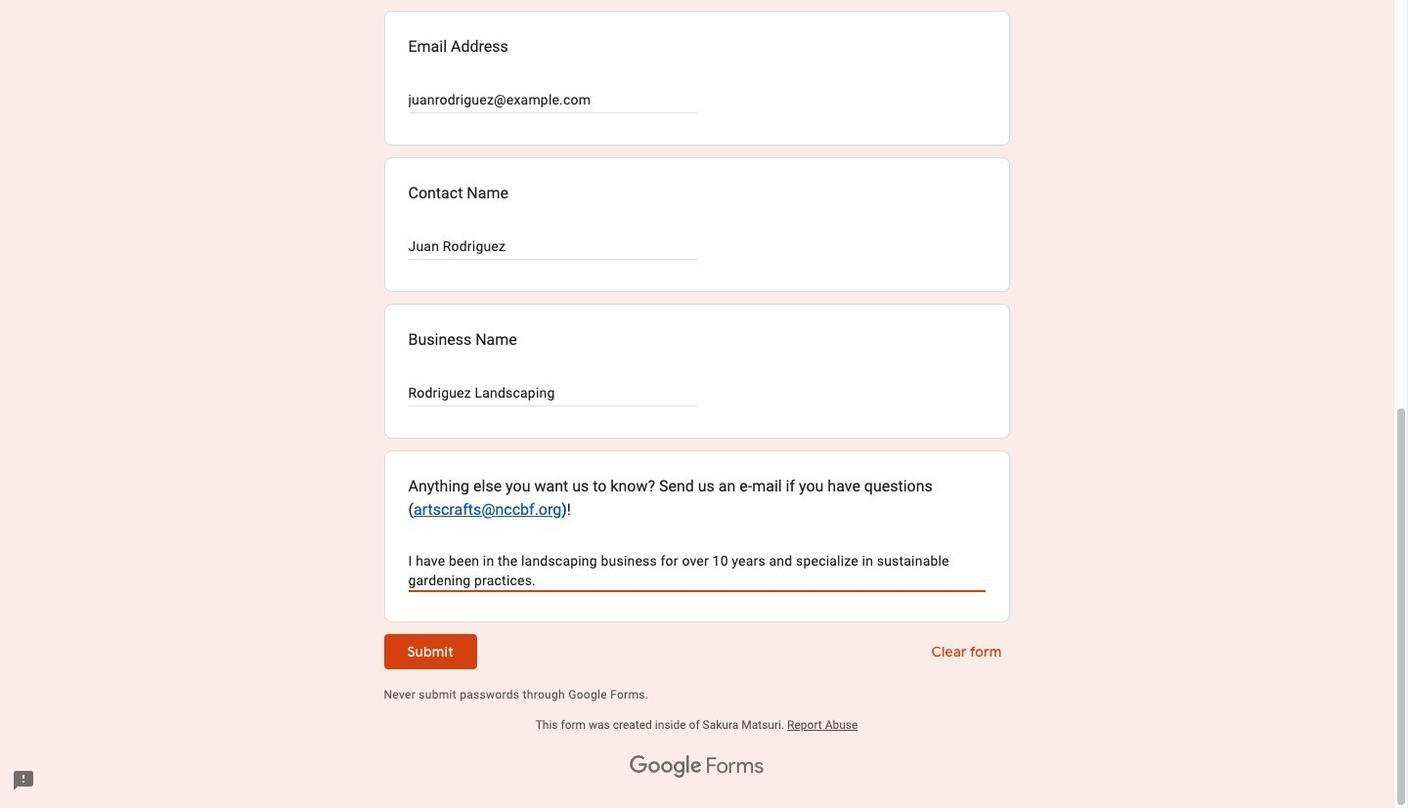 Task type: locate. For each thing, give the bounding box(es) containing it.
google image
[[630, 756, 702, 780]]

Your answer text field
[[408, 552, 986, 591]]

None text field
[[408, 88, 697, 112], [408, 235, 697, 258], [408, 382, 697, 405], [408, 88, 697, 112], [408, 235, 697, 258], [408, 382, 697, 405]]

list
[[384, 11, 1010, 623]]

report a problem to google image
[[12, 770, 35, 793]]



Task type: vqa. For each thing, say whether or not it's contained in the screenshot.
Tools
no



